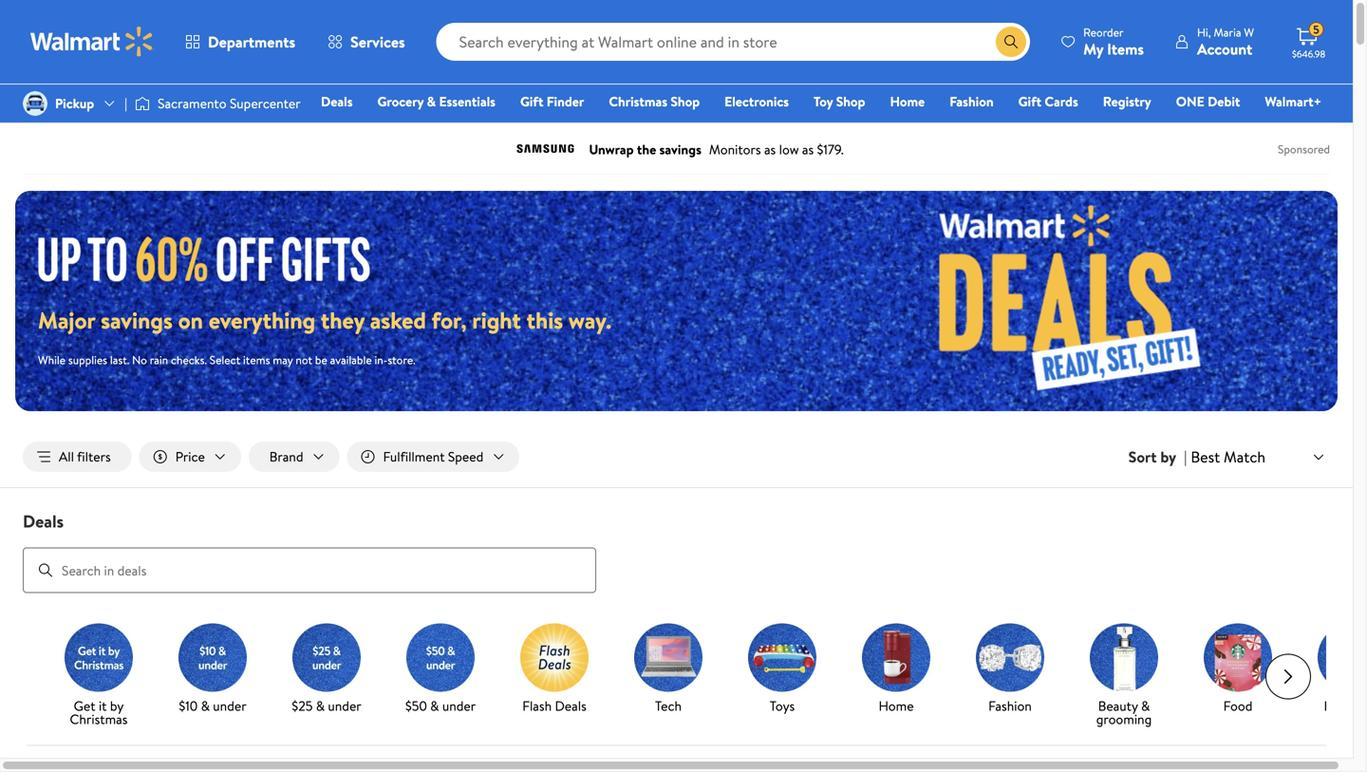 Task type: vqa. For each thing, say whether or not it's contained in the screenshot.
Product group containing Best seller
no



Task type: locate. For each thing, give the bounding box(es) containing it.
& right $50
[[430, 697, 439, 715]]

sort and filter section element
[[0, 426, 1353, 487]]

under right $10
[[213, 697, 247, 715]]

gift cards
[[1019, 92, 1079, 111]]

flash deals
[[522, 697, 587, 715]]

toys link
[[733, 624, 832, 717]]

last.
[[110, 352, 129, 368]]

shop fifty dollars and under. image
[[406, 624, 475, 692]]

fulfillment speed button
[[347, 442, 520, 472]]

items
[[243, 352, 270, 368]]

0 vertical spatial fashion link
[[941, 91, 1002, 112]]

0 vertical spatial deals
[[321, 92, 353, 111]]

$10
[[179, 697, 198, 715]]

walmart image
[[30, 27, 154, 57]]

&
[[427, 92, 436, 111], [201, 697, 210, 715], [316, 697, 325, 715], [430, 697, 439, 715], [1141, 697, 1150, 715]]

$50 & under link
[[391, 624, 490, 717]]

1 shop from the left
[[671, 92, 700, 111]]

walmart+
[[1265, 92, 1322, 111]]

asked
[[370, 304, 426, 336]]

0 horizontal spatial gift
[[520, 92, 544, 111]]

supercenter
[[230, 94, 301, 112]]

deals left grocery
[[321, 92, 353, 111]]

5
[[1314, 22, 1320, 38]]

deals inside deals "search field"
[[23, 510, 64, 533]]

toy shop
[[814, 92, 866, 111]]

& inside "link"
[[201, 697, 210, 715]]

fashion left 'gift cards' link
[[950, 92, 994, 111]]

0 vertical spatial |
[[125, 94, 127, 112]]

shop twenty-five dollars and under. image
[[292, 624, 361, 692]]

under for $10 & under
[[213, 697, 247, 715]]

1 vertical spatial by
[[110, 697, 124, 715]]

w
[[1244, 24, 1254, 40]]

1 horizontal spatial |
[[1184, 446, 1187, 467]]

& right $10
[[201, 697, 210, 715]]

fashion image
[[976, 624, 1045, 692]]

major
[[38, 304, 95, 336]]

sponsored
[[1278, 141, 1330, 157]]

0 horizontal spatial by
[[110, 697, 124, 715]]

flash deals link
[[505, 624, 604, 717]]

account
[[1197, 38, 1253, 59]]

shop beauty and grooming. image
[[1090, 624, 1159, 692]]

christmas
[[609, 92, 668, 111], [70, 710, 128, 728]]

1 horizontal spatial by
[[1161, 446, 1177, 467]]

right
[[472, 304, 521, 336]]

& for $25
[[316, 697, 325, 715]]

0 vertical spatial christmas
[[609, 92, 668, 111]]

1 vertical spatial home
[[879, 697, 914, 715]]

walmart+ link
[[1257, 91, 1330, 112]]

2 under from the left
[[328, 697, 362, 715]]

3 under from the left
[[442, 697, 476, 715]]

1 vertical spatial fashion
[[989, 697, 1032, 715]]

& for $10
[[201, 697, 210, 715]]

gift finder link
[[512, 91, 593, 112]]

 image
[[135, 94, 150, 113]]

shop
[[671, 92, 700, 111], [836, 92, 866, 111]]

1 horizontal spatial deals
[[321, 92, 353, 111]]

0 horizontal spatial christmas
[[70, 710, 128, 728]]

shop right toy
[[836, 92, 866, 111]]

pickup
[[55, 94, 94, 112]]

| left the best
[[1184, 446, 1187, 467]]

beauty
[[1098, 697, 1138, 715]]

| inside sort and filter section element
[[1184, 446, 1187, 467]]

it
[[99, 697, 107, 715]]

cards
[[1045, 92, 1079, 111]]

2 vertical spatial deals
[[555, 697, 587, 715]]

gift left cards at the top of the page
[[1019, 92, 1042, 111]]

by right sort on the bottom of the page
[[1161, 446, 1177, 467]]

0 horizontal spatial under
[[213, 697, 247, 715]]

registry
[[1103, 92, 1152, 111]]

under right $50
[[442, 697, 476, 715]]

reorder my items
[[1084, 24, 1144, 59]]

reorder
[[1084, 24, 1124, 40]]

1 horizontal spatial under
[[328, 697, 362, 715]]

grocery
[[377, 92, 424, 111]]

1 vertical spatial christmas
[[70, 710, 128, 728]]

rain
[[150, 352, 168, 368]]

& for beauty
[[1141, 697, 1150, 715]]

Walmart Site-Wide search field
[[436, 23, 1030, 61]]

deals right 'flash'
[[555, 697, 587, 715]]

sacramento supercenter
[[158, 94, 301, 112]]

2 horizontal spatial deals
[[555, 697, 587, 715]]

home down home image
[[879, 697, 914, 715]]

 image
[[23, 91, 47, 116]]

grooming
[[1097, 710, 1152, 728]]

services button
[[312, 19, 421, 65]]

brand
[[270, 447, 303, 466]]

by right it
[[110, 697, 124, 715]]

under inside "link"
[[213, 697, 247, 715]]

major savings on everything they asked for, right this way.
[[38, 304, 612, 336]]

shop toys. image
[[748, 624, 817, 692]]

home right "toy shop"
[[890, 92, 925, 111]]

walmart black friday deals for days image
[[820, 191, 1338, 411], [38, 234, 387, 281]]

& inside beauty & grooming
[[1141, 697, 1150, 715]]

| right pickup
[[125, 94, 127, 112]]

$25 & under link
[[277, 624, 376, 717]]

home
[[890, 92, 925, 111], [879, 697, 914, 715]]

& right $25
[[316, 697, 325, 715]]

0 vertical spatial by
[[1161, 446, 1177, 467]]

1 horizontal spatial shop
[[836, 92, 866, 111]]

fashion
[[950, 92, 994, 111], [989, 697, 1032, 715]]

items
[[1107, 38, 1144, 59]]

fashion down the fashion image
[[989, 697, 1032, 715]]

debit
[[1208, 92, 1241, 111]]

gift for gift cards
[[1019, 92, 1042, 111]]

be
[[315, 352, 327, 368]]

under right $25
[[328, 697, 362, 715]]

2 gift from the left
[[1019, 92, 1042, 111]]

christmas right finder
[[609, 92, 668, 111]]

& right grocery
[[427, 92, 436, 111]]

gift left finder
[[520, 92, 544, 111]]

2 horizontal spatial under
[[442, 697, 476, 715]]

1 under from the left
[[213, 697, 247, 715]]

0 horizontal spatial deals
[[23, 510, 64, 533]]

next slide for chipmodulewithimages list image
[[1266, 654, 1311, 699]]

best
[[1191, 446, 1220, 467]]

sort by |
[[1129, 446, 1187, 467]]

my
[[1084, 38, 1104, 59]]

toys
[[770, 697, 795, 715]]

0 horizontal spatial shop
[[671, 92, 700, 111]]

deals inside flash deals link
[[555, 697, 587, 715]]

deals up search icon
[[23, 510, 64, 533]]

2 shop from the left
[[836, 92, 866, 111]]

1 horizontal spatial gift
[[1019, 92, 1042, 111]]

1 vertical spatial |
[[1184, 446, 1187, 467]]

christmas shop link
[[600, 91, 709, 112]]

1 gift from the left
[[520, 92, 544, 111]]

food
[[1224, 697, 1253, 715]]

toy shop link
[[805, 91, 874, 112]]

gift for gift finder
[[520, 92, 544, 111]]

|
[[125, 94, 127, 112], [1184, 446, 1187, 467]]

deals
[[321, 92, 353, 111], [23, 510, 64, 533], [555, 697, 587, 715]]

may
[[273, 352, 293, 368]]

shop inside 'link'
[[836, 92, 866, 111]]

1 vertical spatial fashion link
[[961, 624, 1060, 717]]

shop left the 'electronics'
[[671, 92, 700, 111]]

& right beauty
[[1141, 697, 1150, 715]]

shop tech. image
[[634, 624, 703, 692]]

fashion link
[[941, 91, 1002, 112], [961, 624, 1060, 717]]

one debit link
[[1168, 91, 1249, 112]]

$646.98
[[1292, 47, 1326, 60]]

1 vertical spatial deals
[[23, 510, 64, 533]]

christmas down get gifts in time for christmas. 'image'
[[70, 710, 128, 728]]



Task type: describe. For each thing, give the bounding box(es) containing it.
shop food image
[[1204, 624, 1273, 692]]

supplies
[[68, 352, 107, 368]]

$25 & under
[[292, 697, 362, 715]]

1 horizontal spatial walmart black friday deals for days image
[[820, 191, 1338, 411]]

checks.
[[171, 352, 207, 368]]

home image
[[862, 624, 931, 692]]

1 vertical spatial home link
[[847, 624, 946, 717]]

fulfillment
[[383, 447, 445, 466]]

gift cards link
[[1010, 91, 1087, 112]]

while supplies last. no rain checks. select items may not be available in-store.
[[38, 352, 415, 368]]

under for $25 & under
[[328, 697, 362, 715]]

search icon image
[[1004, 34, 1019, 49]]

flash deals image
[[520, 624, 589, 692]]

Deals search field
[[0, 510, 1353, 593]]

price
[[175, 447, 205, 466]]

not
[[296, 352, 312, 368]]

$25
[[292, 697, 313, 715]]

$50 & under
[[405, 697, 476, 715]]

under for $50 & under
[[442, 697, 476, 715]]

everything
[[209, 304, 315, 336]]

match
[[1224, 446, 1266, 467]]

by inside get it by christmas
[[110, 697, 124, 715]]

kitchen
[[1324, 697, 1367, 728]]

departments button
[[169, 19, 312, 65]]

select
[[210, 352, 240, 368]]

this
[[527, 304, 563, 336]]

no
[[132, 352, 147, 368]]

$50
[[405, 697, 427, 715]]

by inside sort and filter section element
[[1161, 446, 1177, 467]]

fulfillment speed
[[383, 447, 484, 466]]

0 vertical spatial fashion
[[950, 92, 994, 111]]

essentials
[[439, 92, 496, 111]]

grocery & essentials
[[377, 92, 496, 111]]

$10 & under
[[179, 697, 247, 715]]

best match
[[1191, 446, 1266, 467]]

$10 & under link
[[163, 624, 262, 717]]

on
[[178, 304, 203, 336]]

christmas shop
[[609, 92, 700, 111]]

best match button
[[1187, 444, 1330, 469]]

maria
[[1214, 24, 1242, 40]]

for,
[[432, 304, 467, 336]]

all
[[59, 447, 74, 466]]

they
[[321, 304, 365, 336]]

services
[[350, 31, 405, 52]]

one
[[1176, 92, 1205, 111]]

search image
[[38, 563, 53, 578]]

finder
[[547, 92, 584, 111]]

store.
[[388, 352, 415, 368]]

Search in deals search field
[[23, 548, 596, 593]]

get gifts in time for christmas. image
[[65, 624, 133, 692]]

shop for toy shop
[[836, 92, 866, 111]]

filters
[[77, 447, 111, 466]]

in-
[[375, 352, 388, 368]]

shop ten dollars and under. image
[[179, 624, 247, 692]]

grocery & essentials link
[[369, 91, 504, 112]]

0 vertical spatial home link
[[882, 91, 934, 112]]

price button
[[139, 442, 241, 472]]

& for grocery
[[427, 92, 436, 111]]

beauty & grooming link
[[1075, 624, 1174, 730]]

while
[[38, 352, 66, 368]]

0 horizontal spatial |
[[125, 94, 127, 112]]

flash
[[522, 697, 552, 715]]

toy
[[814, 92, 833, 111]]

1 horizontal spatial christmas
[[609, 92, 668, 111]]

hi,
[[1197, 24, 1211, 40]]

0 vertical spatial home
[[890, 92, 925, 111]]

& for $50
[[430, 697, 439, 715]]

shop kitchen and dining. image
[[1318, 624, 1367, 692]]

tech link
[[619, 624, 718, 717]]

Search search field
[[436, 23, 1030, 61]]

kitchen link
[[1303, 624, 1367, 730]]

departments
[[208, 31, 295, 52]]

0 horizontal spatial walmart black friday deals for days image
[[38, 234, 387, 281]]

get
[[74, 697, 96, 715]]

all filters
[[59, 447, 111, 466]]

brand button
[[249, 442, 340, 472]]

all filters button
[[23, 442, 132, 472]]

get it by christmas
[[70, 697, 128, 728]]

food link
[[1189, 624, 1288, 717]]

speed
[[448, 447, 484, 466]]

tech
[[655, 697, 682, 715]]

one debit
[[1176, 92, 1241, 111]]

registry link
[[1095, 91, 1160, 112]]

electronics link
[[716, 91, 798, 112]]

deals link
[[312, 91, 361, 112]]

sort
[[1129, 446, 1157, 467]]

shop for christmas shop
[[671, 92, 700, 111]]

electronics
[[725, 92, 789, 111]]

way.
[[569, 304, 612, 336]]

sacramento
[[158, 94, 227, 112]]

deals inside deals link
[[321, 92, 353, 111]]

hi, maria w account
[[1197, 24, 1254, 59]]



